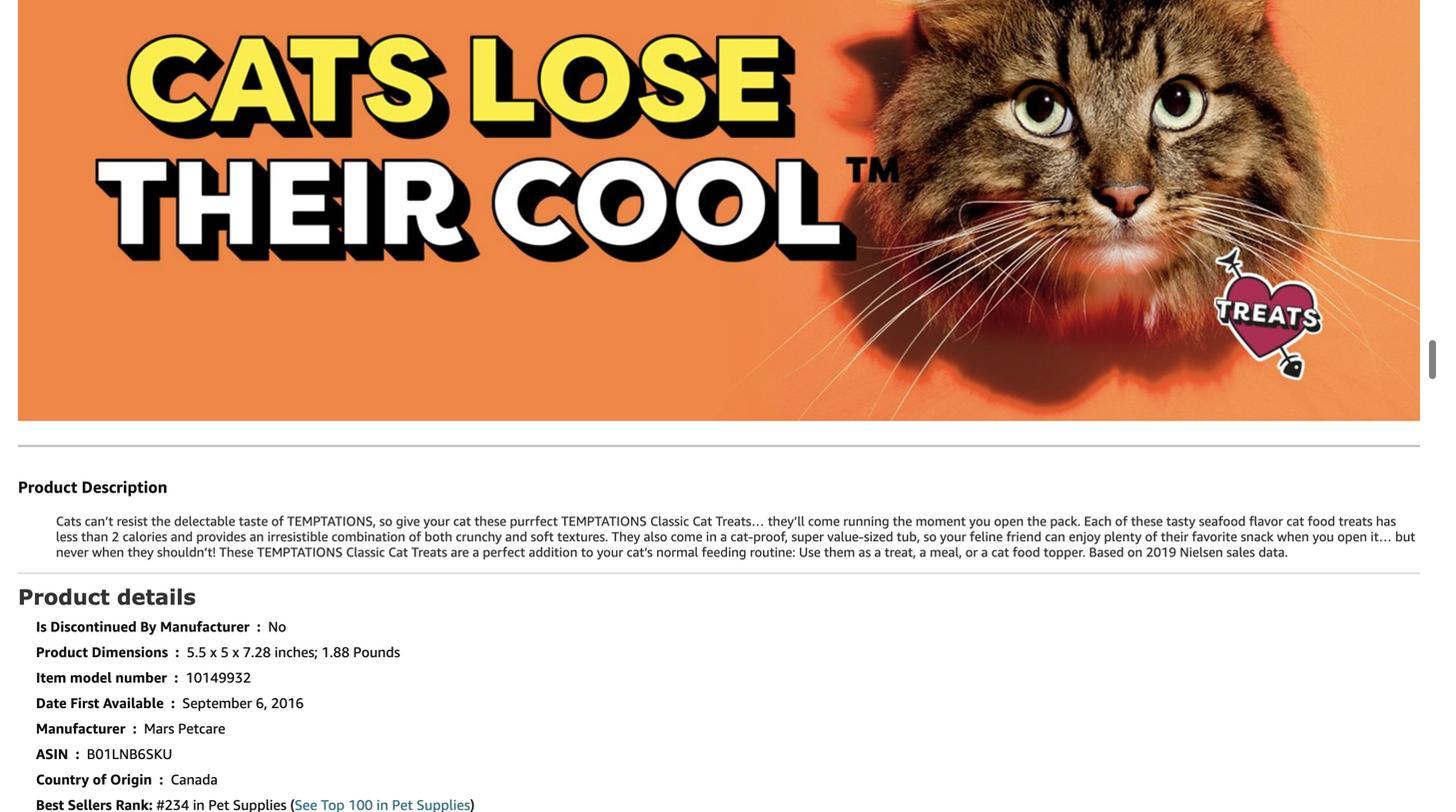 Task type: describe. For each thing, give the bounding box(es) containing it.
taste
[[239, 514, 268, 529]]

2 these from the left
[[1132, 514, 1164, 529]]

product details is discontinued by manufacturer                                     ‏                                         :                                     ‎ no product dimensions                                     ‏                                         :                                     ‎ 5.5 x 5 x 7.28 inches; 1.88 pounds item model number                                     ‏                                         :                                     ‎ 10149932 date first available                                     ‏                                         :                                     ‎ september 6, 2016 manufacturer                                     ‏                                         :                                     ‎ mars petcare asin                                     ‏                                         :                                     ‎ b01lnb6sku country of origin                                     ‏                                         :                                     ‎ canada
[[18, 584, 400, 788]]

0 horizontal spatial come
[[671, 529, 703, 545]]

1 horizontal spatial manufacturer
[[160, 619, 250, 635]]

first
[[70, 695, 99, 712]]

proof,
[[754, 529, 788, 545]]

less
[[56, 529, 78, 545]]

0 horizontal spatial cat
[[389, 545, 408, 560]]

can
[[1046, 529, 1066, 545]]

them
[[825, 545, 856, 560]]

‎ right asin
[[83, 746, 83, 763]]

0 horizontal spatial when
[[92, 545, 124, 560]]

perfect
[[483, 545, 526, 560]]

product description
[[18, 478, 168, 497]]

or
[[966, 545, 978, 560]]

5
[[221, 644, 229, 661]]

discontinued
[[50, 619, 137, 635]]

‏ left 5.5
[[172, 644, 172, 661]]

shouldn't!
[[157, 545, 216, 560]]

in
[[706, 529, 717, 545]]

1 horizontal spatial open
[[1338, 529, 1368, 545]]

routine:
[[750, 545, 796, 560]]

: right asin
[[76, 746, 79, 763]]

‏ up 'b01lnb6sku'
[[129, 721, 129, 737]]

a right treat,
[[920, 545, 927, 560]]

6,
[[256, 695, 268, 712]]

running
[[844, 514, 890, 529]]

snack
[[1242, 529, 1274, 545]]

0 vertical spatial temptations
[[562, 514, 647, 529]]

normal
[[657, 545, 699, 560]]

‏ right "origin"
[[156, 772, 156, 788]]

asin
[[36, 746, 68, 763]]

tasty
[[1167, 514, 1196, 529]]

: left 5.5
[[175, 644, 179, 661]]

‏ right the number
[[171, 670, 171, 686]]

2019
[[1147, 545, 1177, 560]]

canada
[[171, 772, 218, 788]]

product for description
[[18, 478, 77, 497]]

topper.
[[1044, 545, 1086, 560]]

of right each
[[1116, 514, 1128, 529]]

‎ left canada
[[167, 772, 167, 788]]

1 horizontal spatial come
[[809, 514, 840, 529]]

‎ left mars
[[140, 721, 140, 737]]

1 horizontal spatial cat
[[693, 514, 713, 529]]

sales
[[1227, 545, 1256, 560]]

a right in
[[721, 529, 728, 545]]

no
[[268, 619, 286, 635]]

country
[[36, 772, 89, 788]]

‎ left 5.5
[[183, 644, 183, 661]]

0 horizontal spatial you
[[970, 514, 991, 529]]

‎ left no
[[265, 619, 265, 635]]

b01lnb6sku
[[87, 746, 172, 763]]

they
[[612, 529, 641, 545]]

product for details
[[18, 584, 110, 610]]

7.28
[[243, 644, 271, 661]]

as
[[859, 545, 871, 560]]

1 vertical spatial food
[[1013, 545, 1041, 560]]

origin
[[110, 772, 152, 788]]

‏ left no
[[253, 619, 253, 635]]

their
[[1162, 529, 1189, 545]]

cats
[[56, 514, 81, 529]]

has
[[1377, 514, 1397, 529]]

to
[[581, 545, 594, 560]]

2 x from the left
[[233, 644, 239, 661]]

a right or
[[982, 545, 989, 560]]

combination
[[332, 529, 406, 545]]

1 horizontal spatial your
[[597, 545, 624, 560]]

each
[[1085, 514, 1112, 529]]

inches;
[[275, 644, 318, 661]]

than
[[81, 529, 108, 545]]

2 vertical spatial product
[[36, 644, 88, 661]]

are
[[451, 545, 469, 560]]

cat-
[[731, 529, 754, 545]]

crunchy
[[456, 529, 502, 545]]

a right as
[[875, 545, 882, 560]]

an
[[250, 529, 264, 545]]

: left mars
[[133, 721, 137, 737]]

3 the from the left
[[1028, 514, 1047, 529]]

pack.
[[1051, 514, 1081, 529]]

these
[[219, 545, 254, 560]]

‎ left 10149932
[[182, 670, 182, 686]]

‎ up petcare
[[179, 695, 179, 712]]

value-
[[828, 529, 864, 545]]

never
[[56, 545, 89, 560]]

2
[[112, 529, 119, 545]]

delectable
[[174, 514, 235, 529]]

enjoy
[[1069, 529, 1101, 545]]

feline
[[970, 529, 1004, 545]]

0 horizontal spatial your
[[424, 514, 450, 529]]

description
[[82, 478, 168, 497]]

they
[[128, 545, 154, 560]]



Task type: vqa. For each thing, say whether or not it's contained in the screenshot.
your to the right
yes



Task type: locate. For each thing, give the bounding box(es) containing it.
soft
[[531, 529, 554, 545]]

calories
[[123, 529, 167, 545]]

1 horizontal spatial temptations
[[562, 514, 647, 529]]

of left both
[[409, 529, 421, 545]]

it…
[[1371, 529, 1393, 545]]

‎
[[265, 619, 265, 635], [183, 644, 183, 661], [182, 670, 182, 686], [179, 695, 179, 712], [140, 721, 140, 737], [83, 746, 83, 763], [167, 772, 167, 788]]

:
[[257, 619, 261, 635], [175, 644, 179, 661], [174, 670, 178, 686], [171, 695, 175, 712], [133, 721, 137, 737], [76, 746, 79, 763], [159, 772, 163, 788]]

0 horizontal spatial classic
[[346, 545, 385, 560]]

details
[[117, 584, 196, 610]]

food
[[1309, 514, 1336, 529], [1013, 545, 1041, 560]]

so left give
[[380, 514, 393, 529]]

1 vertical spatial cat
[[389, 545, 408, 560]]

: up mars
[[171, 695, 175, 712]]

0 horizontal spatial x
[[210, 644, 217, 661]]

1 horizontal spatial food
[[1309, 514, 1336, 529]]

1 and from the left
[[171, 529, 193, 545]]

x left 5
[[210, 644, 217, 661]]

0 vertical spatial product
[[18, 478, 77, 497]]

2 horizontal spatial cat
[[1287, 514, 1305, 529]]

cat right 'flavor'
[[1287, 514, 1305, 529]]

0 vertical spatial manufacturer
[[160, 619, 250, 635]]

2 the from the left
[[893, 514, 913, 529]]

the
[[151, 514, 171, 529], [893, 514, 913, 529], [1028, 514, 1047, 529]]

these up on
[[1132, 514, 1164, 529]]

and left soft on the left of page
[[505, 529, 528, 545]]

0 horizontal spatial and
[[171, 529, 193, 545]]

0 horizontal spatial so
[[380, 514, 393, 529]]

purrfect
[[510, 514, 558, 529]]

food left treats in the bottom right of the page
[[1309, 514, 1336, 529]]

cat right or
[[992, 545, 1010, 560]]

product up is
[[18, 584, 110, 610]]

item
[[36, 670, 66, 686]]

temptations
[[562, 514, 647, 529], [257, 545, 343, 560]]

mars
[[144, 721, 174, 737]]

date
[[36, 695, 67, 712]]

1 the from the left
[[151, 514, 171, 529]]

1 horizontal spatial x
[[233, 644, 239, 661]]

0 horizontal spatial manufacturer
[[36, 721, 125, 737]]

treats
[[412, 545, 447, 560]]

addition
[[529, 545, 578, 560]]

1 vertical spatial manufacturer
[[36, 721, 125, 737]]

10149932
[[186, 670, 251, 686]]

temptations,
[[287, 514, 376, 529]]

‏ up mars
[[167, 695, 167, 712]]

flavor
[[1250, 514, 1284, 529]]

data.
[[1259, 545, 1289, 560]]

dimensions
[[92, 644, 168, 661]]

of right on
[[1146, 529, 1158, 545]]

0 vertical spatial food
[[1309, 514, 1336, 529]]

nielsen
[[1181, 545, 1224, 560]]

cat
[[454, 514, 471, 529], [1287, 514, 1305, 529], [992, 545, 1010, 560]]

both
[[425, 529, 453, 545]]

0 horizontal spatial temptations
[[257, 545, 343, 560]]

textures.
[[558, 529, 609, 545]]

manufacturer up 5.5
[[160, 619, 250, 635]]

available
[[103, 695, 164, 712]]

1 horizontal spatial these
[[1132, 514, 1164, 529]]

cat right both
[[454, 514, 471, 529]]

1 vertical spatial temptations
[[257, 545, 343, 560]]

come
[[809, 514, 840, 529], [671, 529, 703, 545]]

product up item
[[36, 644, 88, 661]]

‏ right asin
[[72, 746, 72, 763]]

a right "are"
[[473, 545, 480, 560]]

open
[[995, 514, 1024, 529], [1338, 529, 1368, 545]]

0 horizontal spatial the
[[151, 514, 171, 529]]

use
[[799, 545, 821, 560]]

resist
[[117, 514, 148, 529]]

2 and from the left
[[505, 529, 528, 545]]

product up "cats"
[[18, 478, 77, 497]]

the left pack.
[[1028, 514, 1047, 529]]

sized
[[864, 529, 894, 545]]

seafood
[[1200, 514, 1247, 529]]

temptations up to
[[562, 514, 647, 529]]

1 horizontal spatial you
[[1313, 529, 1335, 545]]

moment
[[916, 514, 966, 529]]

favorite
[[1193, 529, 1238, 545]]

1 x from the left
[[210, 644, 217, 661]]

pounds
[[353, 644, 400, 661]]

based
[[1090, 545, 1125, 560]]

they'll
[[768, 514, 805, 529]]

cat left treats
[[389, 545, 408, 560]]

you left treats in the bottom right of the page
[[1313, 529, 1335, 545]]

friend
[[1007, 529, 1042, 545]]

so
[[380, 514, 393, 529], [924, 529, 937, 545]]

cats can't resist the delectable taste of temptations, so give your cat these purrfect temptations classic cat treats… they'll come running the moment you open the pack. each of these tasty seafood flavor cat food treats has less than 2 calories and provides an irresistible combination of both crunchy and soft textures. they also come in a cat-proof, super value-sized tub, so your feline friend can enjoy plenty of their favorite snack when you open it… but never when they shouldn't! these temptations classic cat treats are a perfect addition to your cat's normal feeding routine: use them as a treat, a meal, or a cat food topper. based on 2019 nielsen sales data.
[[56, 514, 1416, 560]]

: right the number
[[174, 670, 178, 686]]

: right "origin"
[[159, 772, 163, 788]]

of left "origin"
[[93, 772, 106, 788]]

these up perfect
[[475, 514, 507, 529]]

x right 5
[[233, 644, 239, 661]]

open left the it…
[[1338, 529, 1368, 545]]

your right give
[[424, 514, 450, 529]]

classic
[[651, 514, 690, 529], [346, 545, 385, 560]]

plenty
[[1105, 529, 1142, 545]]

1 horizontal spatial when
[[1278, 529, 1310, 545]]

0 vertical spatial classic
[[651, 514, 690, 529]]

these
[[475, 514, 507, 529], [1132, 514, 1164, 529]]

tub,
[[897, 529, 921, 545]]

so right tub,
[[924, 529, 937, 545]]

provides
[[196, 529, 246, 545]]

1 horizontal spatial and
[[505, 529, 528, 545]]

when down can't at the bottom left of the page
[[92, 545, 124, 560]]

treats…
[[716, 514, 765, 529]]

0 vertical spatial cat
[[693, 514, 713, 529]]

but
[[1396, 529, 1416, 545]]

0 horizontal spatial these
[[475, 514, 507, 529]]

0 horizontal spatial food
[[1013, 545, 1041, 560]]

is
[[36, 619, 47, 635]]

0 horizontal spatial open
[[995, 514, 1024, 529]]

the right resist
[[151, 514, 171, 529]]

cats lose their cool image
[[18, 0, 1421, 421]]

petcare
[[178, 721, 225, 737]]

the up treat,
[[893, 514, 913, 529]]

can't
[[85, 514, 113, 529]]

product
[[18, 478, 77, 497], [18, 584, 110, 610], [36, 644, 88, 661]]

irresistible
[[268, 529, 328, 545]]

come up use
[[809, 514, 840, 529]]

of inside product details is discontinued by manufacturer                                     ‏                                         :                                     ‎ no product dimensions                                     ‏                                         :                                     ‎ 5.5 x 5 x 7.28 inches; 1.88 pounds item model number                                     ‏                                         :                                     ‎ 10149932 date first available                                     ‏                                         :                                     ‎ september 6, 2016 manufacturer                                     ‏                                         :                                     ‎ mars petcare asin                                     ‏                                         :                                     ‎ b01lnb6sku country of origin                                     ‏                                         :                                     ‎ canada
[[93, 772, 106, 788]]

open left can at the right bottom of the page
[[995, 514, 1024, 529]]

cat's
[[627, 545, 653, 560]]

: left no
[[257, 619, 261, 635]]

1 horizontal spatial the
[[893, 514, 913, 529]]

2016
[[271, 695, 304, 712]]

cat left treats…
[[693, 514, 713, 529]]

classic down temptations,
[[346, 545, 385, 560]]

treat,
[[885, 545, 917, 560]]

1.88
[[322, 644, 350, 661]]

2 horizontal spatial the
[[1028, 514, 1047, 529]]

temptations down temptations,
[[257, 545, 343, 560]]

number
[[115, 670, 167, 686]]

a
[[721, 529, 728, 545], [473, 545, 480, 560], [875, 545, 882, 560], [920, 545, 927, 560], [982, 545, 989, 560]]

come left in
[[671, 529, 703, 545]]

and right calories
[[171, 529, 193, 545]]

1 horizontal spatial classic
[[651, 514, 690, 529]]

september
[[182, 695, 252, 712]]

by
[[140, 619, 157, 635]]

5.5
[[187, 644, 207, 661]]

1 vertical spatial product
[[18, 584, 110, 610]]

model
[[70, 670, 112, 686]]

manufacturer down the first
[[36, 721, 125, 737]]

meal,
[[930, 545, 963, 560]]

feeding
[[702, 545, 747, 560]]

of right taste
[[272, 514, 284, 529]]

give
[[396, 514, 420, 529]]

you up or
[[970, 514, 991, 529]]

0 horizontal spatial cat
[[454, 514, 471, 529]]

1 horizontal spatial so
[[924, 529, 937, 545]]

classic up the normal
[[651, 514, 690, 529]]

1 vertical spatial classic
[[346, 545, 385, 560]]

1 these from the left
[[475, 514, 507, 529]]

‏
[[253, 619, 253, 635], [172, 644, 172, 661], [171, 670, 171, 686], [167, 695, 167, 712], [129, 721, 129, 737], [72, 746, 72, 763], [156, 772, 156, 788]]

2 horizontal spatial your
[[941, 529, 967, 545]]

when right snack
[[1278, 529, 1310, 545]]

of
[[272, 514, 284, 529], [1116, 514, 1128, 529], [409, 529, 421, 545], [1146, 529, 1158, 545], [93, 772, 106, 788]]

food left can at the right bottom of the page
[[1013, 545, 1041, 560]]

your right to
[[597, 545, 624, 560]]

your
[[424, 514, 450, 529], [941, 529, 967, 545], [597, 545, 624, 560]]

your left feline
[[941, 529, 967, 545]]

1 horizontal spatial cat
[[992, 545, 1010, 560]]

also
[[644, 529, 668, 545]]

super
[[792, 529, 824, 545]]



